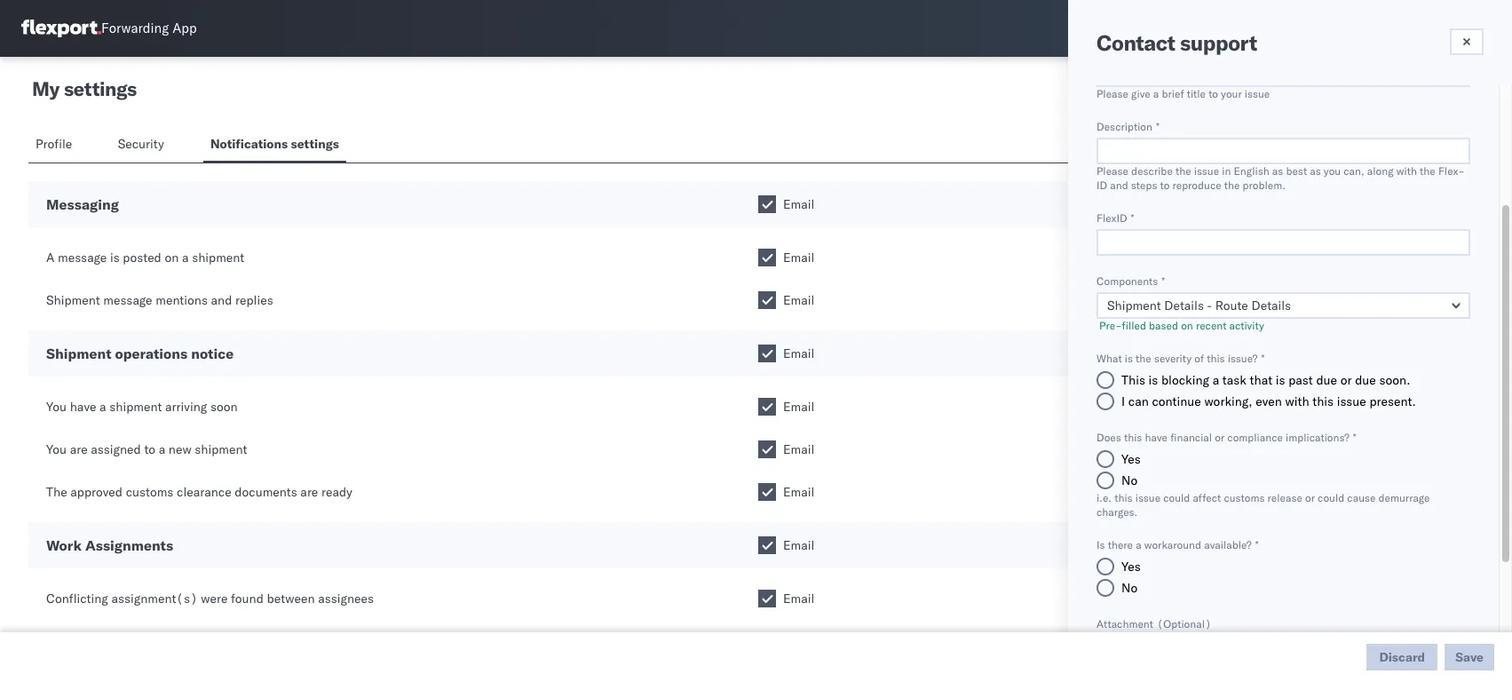 Task type: locate. For each thing, give the bounding box(es) containing it.
1 shipment from the top
[[46, 292, 100, 308]]

shipment
[[46, 292, 100, 308], [46, 345, 111, 362]]

new
[[169, 441, 192, 457]]

1 vertical spatial and
[[211, 292, 232, 308]]

settings right notifications
[[291, 136, 339, 152]]

1 please from the top
[[1097, 87, 1129, 100]]

yes
[[1122, 451, 1141, 467], [1122, 559, 1141, 575]]

8 email from the top
[[783, 537, 815, 553]]

2 shipment from the top
[[46, 345, 111, 362]]

1 horizontal spatial customs
[[1224, 491, 1265, 504]]

1 vertical spatial yes
[[1122, 559, 1141, 575]]

2 could from the left
[[1318, 491, 1345, 504]]

4 email from the top
[[783, 346, 815, 361]]

have up the assigned
[[70, 399, 96, 415]]

as left best
[[1273, 164, 1284, 178]]

0 horizontal spatial with
[[1286, 393, 1310, 409]]

continue
[[1152, 393, 1202, 409]]

7 email from the top
[[783, 484, 815, 500]]

you are assigned to a new shipment
[[46, 441, 247, 457]]

None checkbox
[[759, 195, 776, 213], [759, 249, 776, 266], [759, 291, 776, 309], [759, 398, 776, 416], [759, 483, 776, 501], [759, 195, 776, 213], [759, 249, 776, 266], [759, 291, 776, 309], [759, 398, 776, 416], [759, 483, 776, 501]]

1 horizontal spatial with
[[1397, 164, 1418, 178]]

2 you from the top
[[46, 441, 67, 457]]

conflicting
[[46, 591, 108, 607]]

please left the give
[[1097, 87, 1129, 100]]

no up charges.
[[1122, 473, 1138, 489]]

on
[[165, 250, 179, 266], [1181, 319, 1194, 332]]

0 vertical spatial with
[[1397, 164, 1418, 178]]

0 vertical spatial or
[[1341, 372, 1352, 388]]

this
[[1122, 372, 1146, 388]]

please
[[1097, 87, 1129, 100], [1097, 164, 1129, 178]]

as left you
[[1310, 164, 1321, 178]]

None text field
[[1097, 60, 1471, 87]]

with down past
[[1286, 393, 1310, 409]]

1 vertical spatial shipment
[[46, 345, 111, 362]]

shipment
[[192, 250, 245, 266], [109, 399, 162, 415], [195, 441, 247, 457]]

0 horizontal spatial have
[[70, 399, 96, 415]]

1 as from the left
[[1273, 164, 1284, 178]]

3 email from the top
[[783, 292, 815, 308]]

affect
[[1193, 491, 1222, 504]]

to inside please describe the issue in english as best as you can, along with the flex- id and steps to reproduce the problem.
[[1160, 179, 1170, 192]]

1 vertical spatial please
[[1097, 164, 1129, 178]]

are left the assigned
[[70, 441, 88, 457]]

2 email from the top
[[783, 250, 815, 266]]

2 horizontal spatial or
[[1341, 372, 1352, 388]]

1 horizontal spatial as
[[1310, 164, 1321, 178]]

1 vertical spatial you
[[46, 441, 67, 457]]

due left soon.
[[1356, 372, 1377, 388]]

email for you have a shipment arriving soon
[[783, 399, 815, 415]]

* right issue?
[[1262, 352, 1265, 365]]

shipment left operations
[[46, 345, 111, 362]]

shipment message mentions and replies
[[46, 292, 273, 308]]

1 vertical spatial on
[[1181, 319, 1194, 332]]

and inside please describe the issue in english as best as you can, along with the flex- id and steps to reproduce the problem.
[[1110, 179, 1129, 192]]

1 yes from the top
[[1122, 451, 1141, 467]]

email
[[783, 196, 815, 212], [783, 250, 815, 266], [783, 292, 815, 308], [783, 346, 815, 361], [783, 399, 815, 415], [783, 441, 815, 457], [783, 484, 815, 500], [783, 537, 815, 553], [783, 591, 815, 607]]

settings inside notifications settings button
[[291, 136, 339, 152]]

could left cause
[[1318, 491, 1345, 504]]

or right 'release'
[[1306, 491, 1315, 504]]

0 horizontal spatial to
[[144, 441, 155, 457]]

and
[[1110, 179, 1129, 192], [211, 292, 232, 308]]

a up "mentions"
[[182, 250, 189, 266]]

a right there
[[1136, 538, 1142, 552]]

i
[[1122, 393, 1125, 409]]

english
[[1234, 164, 1270, 178]]

* right available?
[[1256, 538, 1259, 552]]

no up attachment
[[1122, 580, 1138, 596]]

please inside please describe the issue in english as best as you can, along with the flex- id and steps to reproduce the problem.
[[1097, 164, 1129, 178]]

0 horizontal spatial could
[[1164, 491, 1191, 504]]

9 email from the top
[[783, 591, 815, 607]]

is right that
[[1276, 372, 1286, 388]]

you for you are assigned to a new shipment
[[46, 441, 67, 457]]

this right of on the right of page
[[1207, 352, 1225, 365]]

message down the posted
[[103, 292, 152, 308]]

0 vertical spatial settings
[[64, 76, 137, 101]]

customs right affect
[[1224, 491, 1265, 504]]

have
[[70, 399, 96, 415], [1145, 431, 1168, 444]]

does
[[1097, 431, 1122, 444]]

approved
[[70, 484, 123, 500]]

with inside please describe the issue in english as best as you can, along with the flex- id and steps to reproduce the problem.
[[1397, 164, 1418, 178]]

to right title
[[1209, 87, 1219, 100]]

*
[[1156, 120, 1160, 133], [1131, 211, 1135, 225], [1162, 274, 1165, 288], [1262, 352, 1265, 365], [1353, 431, 1357, 444], [1256, 538, 1259, 552]]

assigned
[[91, 441, 141, 457]]

2 yes from the top
[[1122, 559, 1141, 575]]

can
[[1129, 393, 1149, 409]]

None checkbox
[[759, 345, 776, 362], [759, 441, 776, 458], [759, 536, 776, 554], [759, 590, 776, 608], [759, 345, 776, 362], [759, 441, 776, 458], [759, 536, 776, 554], [759, 590, 776, 608]]

posted
[[123, 250, 161, 266]]

1 horizontal spatial due
[[1356, 372, 1377, 388]]

app
[[172, 20, 197, 37]]

shipment for a
[[192, 250, 245, 266]]

the up reproduce
[[1176, 164, 1192, 178]]

you
[[46, 399, 67, 415], [46, 441, 67, 457]]

recent
[[1196, 319, 1227, 332]]

0 vertical spatial please
[[1097, 87, 1129, 100]]

shipment down a
[[46, 292, 100, 308]]

are left ready
[[301, 484, 318, 500]]

to left new
[[144, 441, 155, 457]]

settings
[[64, 76, 137, 101], [291, 136, 339, 152]]

no
[[1122, 473, 1138, 489], [1122, 580, 1138, 596]]

shipment for shipment message mentions and replies
[[46, 292, 100, 308]]

replies
[[235, 292, 273, 308]]

0 vertical spatial shipment
[[46, 292, 100, 308]]

shipment up you are assigned to a new shipment
[[109, 399, 162, 415]]

1 horizontal spatial on
[[1181, 319, 1194, 332]]

email for messaging
[[783, 196, 815, 212]]

present.
[[1370, 393, 1416, 409]]

issue up reproduce
[[1194, 164, 1220, 178]]

1 vertical spatial to
[[1160, 179, 1170, 192]]

message right a
[[58, 250, 107, 266]]

message
[[58, 250, 107, 266], [103, 292, 152, 308]]

the up this
[[1136, 352, 1152, 365]]

have left financial
[[1145, 431, 1168, 444]]

* right flexid
[[1131, 211, 1135, 225]]

the approved customs clearance documents are ready
[[46, 484, 353, 500]]

1 horizontal spatial and
[[1110, 179, 1129, 192]]

does this have financial or compliance implications? *
[[1097, 431, 1357, 444]]

the
[[1176, 164, 1192, 178], [1420, 164, 1436, 178], [1225, 179, 1240, 192], [1136, 352, 1152, 365]]

(optional)
[[1157, 617, 1212, 631]]

email for a message is posted on a shipment
[[783, 250, 815, 266]]

5 email from the top
[[783, 399, 815, 415]]

customs
[[126, 484, 174, 500], [1224, 491, 1265, 504]]

0 vertical spatial have
[[70, 399, 96, 415]]

or right financial
[[1215, 431, 1225, 444]]

1 horizontal spatial or
[[1306, 491, 1315, 504]]

work
[[46, 536, 82, 554]]

please give a brief title to your issue
[[1097, 87, 1270, 100]]

0 vertical spatial yes
[[1122, 451, 1141, 467]]

shipment up replies
[[192, 250, 245, 266]]

2 due from the left
[[1356, 372, 1377, 388]]

1 horizontal spatial settings
[[291, 136, 339, 152]]

or
[[1341, 372, 1352, 388], [1215, 431, 1225, 444], [1306, 491, 1315, 504]]

1 horizontal spatial have
[[1145, 431, 1168, 444]]

messaging
[[46, 195, 119, 213]]

due right past
[[1317, 372, 1338, 388]]

your
[[1221, 87, 1242, 100]]

this inside i.e. this issue could affect customs release or could cause demurrage charges.
[[1115, 491, 1133, 504]]

and left replies
[[211, 292, 232, 308]]

0 vertical spatial you
[[46, 399, 67, 415]]

1 you from the top
[[46, 399, 67, 415]]

notifications
[[210, 136, 288, 152]]

1 vertical spatial settings
[[291, 136, 339, 152]]

2 vertical spatial shipment
[[195, 441, 247, 457]]

yes up charges.
[[1122, 451, 1141, 467]]

please up id
[[1097, 164, 1129, 178]]

please describe the issue in english as best as you can, along with the flex- id and steps to reproduce the problem.
[[1097, 164, 1465, 192]]

0 vertical spatial no
[[1122, 473, 1138, 489]]

on right based
[[1181, 319, 1194, 332]]

1 vertical spatial or
[[1215, 431, 1225, 444]]

0 horizontal spatial due
[[1317, 372, 1338, 388]]

shipment for shipment operations notice
[[46, 345, 111, 362]]

yes down there
[[1122, 559, 1141, 575]]

operations
[[115, 345, 188, 362]]

soon
[[210, 399, 238, 415]]

this up charges.
[[1115, 491, 1133, 504]]

in
[[1222, 164, 1231, 178]]

None text field
[[1097, 138, 1471, 164], [1097, 229, 1471, 256], [1097, 138, 1471, 164], [1097, 229, 1471, 256]]

give
[[1132, 87, 1151, 100]]

forwarding
[[101, 20, 169, 37]]

with right the along
[[1397, 164, 1418, 178]]

could left affect
[[1164, 491, 1191, 504]]

issue?
[[1228, 352, 1258, 365]]

2 no from the top
[[1122, 580, 1138, 596]]

0 horizontal spatial and
[[211, 292, 232, 308]]

to down describe
[[1160, 179, 1170, 192]]

0 vertical spatial to
[[1209, 87, 1219, 100]]

shipment right new
[[195, 441, 247, 457]]

0 vertical spatial are
[[70, 441, 88, 457]]

financial
[[1171, 431, 1212, 444]]

1 vertical spatial with
[[1286, 393, 1310, 409]]

due
[[1317, 372, 1338, 388], [1356, 372, 1377, 388]]

id
[[1097, 179, 1108, 192]]

you
[[1324, 164, 1341, 178]]

a right the give
[[1154, 87, 1159, 100]]

problem.
[[1243, 179, 1286, 192]]

pre-
[[1100, 319, 1122, 332]]

on right the posted
[[165, 250, 179, 266]]

1 vertical spatial no
[[1122, 580, 1138, 596]]

customs down you are assigned to a new shipment
[[126, 484, 174, 500]]

0 horizontal spatial settings
[[64, 76, 137, 101]]

1 vertical spatial message
[[103, 292, 152, 308]]

1 vertical spatial are
[[301, 484, 318, 500]]

2 vertical spatial or
[[1306, 491, 1315, 504]]

settings right my
[[64, 76, 137, 101]]

0 horizontal spatial as
[[1273, 164, 1284, 178]]

1 email from the top
[[783, 196, 815, 212]]

* right description
[[1156, 120, 1160, 133]]

1 horizontal spatial to
[[1160, 179, 1170, 192]]

this down past
[[1313, 393, 1334, 409]]

settings for my settings
[[64, 76, 137, 101]]

and right id
[[1110, 179, 1129, 192]]

a message is posted on a shipment
[[46, 250, 245, 266]]

issue
[[1245, 87, 1270, 100], [1194, 164, 1220, 178], [1337, 393, 1367, 409], [1136, 491, 1161, 504]]

1 horizontal spatial could
[[1318, 491, 1345, 504]]

activity
[[1230, 319, 1265, 332]]

2 please from the top
[[1097, 164, 1129, 178]]

0 horizontal spatial on
[[165, 250, 179, 266]]

0 vertical spatial and
[[1110, 179, 1129, 192]]

1 no from the top
[[1122, 473, 1138, 489]]

issue up charges.
[[1136, 491, 1161, 504]]

email for work assignments
[[783, 537, 815, 553]]

as
[[1273, 164, 1284, 178], [1310, 164, 1321, 178]]

could
[[1164, 491, 1191, 504], [1318, 491, 1345, 504]]

2 horizontal spatial to
[[1209, 87, 1219, 100]]

workaround
[[1145, 538, 1202, 552]]

describe
[[1132, 164, 1173, 178]]

the
[[46, 484, 67, 500]]

security button
[[111, 128, 175, 163]]

or right past
[[1341, 372, 1352, 388]]

0 vertical spatial shipment
[[192, 250, 245, 266]]

is right this
[[1149, 372, 1158, 388]]

6 email from the top
[[783, 441, 815, 457]]

best
[[1286, 164, 1308, 178]]

0 vertical spatial message
[[58, 250, 107, 266]]

components *
[[1097, 274, 1165, 288]]

compliance
[[1228, 431, 1283, 444]]

ready
[[322, 484, 353, 500]]

0 horizontal spatial or
[[1215, 431, 1225, 444]]

no for this
[[1122, 473, 1138, 489]]

notifications settings
[[210, 136, 339, 152]]



Task type: vqa. For each thing, say whether or not it's contained in the screenshot.
have
yes



Task type: describe. For each thing, give the bounding box(es) containing it.
brief
[[1162, 87, 1184, 100]]

issue inside please describe the issue in english as best as you can, along with the flex- id and steps to reproduce the problem.
[[1194, 164, 1220, 178]]

support
[[1180, 29, 1257, 56]]

description
[[1097, 120, 1153, 133]]

issue inside i.e. this issue could affect customs release or could cause demurrage charges.
[[1136, 491, 1161, 504]]

email for shipment message mentions and replies
[[783, 292, 815, 308]]

between
[[267, 591, 315, 607]]

contact
[[1097, 29, 1176, 56]]

0 horizontal spatial customs
[[126, 484, 174, 500]]

Shipment Details - Route Details text field
[[1097, 292, 1471, 319]]

cause
[[1348, 491, 1376, 504]]

os
[[1462, 21, 1479, 35]]

clearance
[[177, 484, 232, 500]]

settings for notifications settings
[[291, 136, 339, 152]]

1 could from the left
[[1164, 491, 1191, 504]]

the left flex-
[[1420, 164, 1436, 178]]

work assignments
[[46, 536, 173, 554]]

2 as from the left
[[1310, 164, 1321, 178]]

email for you are assigned to a new shipment
[[783, 441, 815, 457]]

profile button
[[28, 128, 82, 163]]

a
[[46, 250, 55, 266]]

notifications settings button
[[203, 128, 346, 163]]

task
[[1223, 372, 1247, 388]]

forwarding app
[[101, 20, 197, 37]]

attachment (optional)
[[1097, 617, 1212, 631]]

* right implications?
[[1353, 431, 1357, 444]]

os button
[[1450, 8, 1491, 49]]

0 horizontal spatial are
[[70, 441, 88, 457]]

flexport. image
[[21, 20, 101, 37]]

message for a
[[58, 250, 107, 266]]

2 vertical spatial to
[[144, 441, 155, 457]]

you for you have a shipment arriving soon
[[46, 399, 67, 415]]

a left task
[[1213, 372, 1220, 388]]

found
[[231, 591, 264, 607]]

what is the severity of this issue? *
[[1097, 352, 1265, 365]]

email for shipment operations notice
[[783, 346, 815, 361]]

yes for there
[[1122, 559, 1141, 575]]

demurrage
[[1379, 491, 1430, 504]]

1 vertical spatial have
[[1145, 431, 1168, 444]]

this right does
[[1124, 431, 1143, 444]]

yes for this
[[1122, 451, 1141, 467]]

Search Shipments (/) text field
[[1172, 15, 1344, 42]]

please for please give a brief title to your issue
[[1097, 87, 1129, 100]]

documents
[[235, 484, 297, 500]]

soon.
[[1380, 372, 1411, 388]]

working,
[[1205, 393, 1253, 409]]

1 vertical spatial shipment
[[109, 399, 162, 415]]

conflicting assignment(s) were found between assignees
[[46, 591, 374, 607]]

notice
[[191, 345, 234, 362]]

this is blocking a task that is past due or due soon.
[[1122, 372, 1411, 388]]

0 vertical spatial on
[[165, 250, 179, 266]]

is left the posted
[[110, 250, 120, 266]]

email for the approved customs clearance documents are ready
[[783, 484, 815, 500]]

please for please describe the issue in english as best as you can, along with the flex- id and steps to reproduce the problem.
[[1097, 164, 1129, 178]]

steps
[[1131, 179, 1158, 192]]

of
[[1195, 352, 1204, 365]]

flexid *
[[1097, 211, 1135, 225]]

is right what
[[1125, 352, 1133, 365]]

message for shipment
[[103, 292, 152, 308]]

components
[[1097, 274, 1158, 288]]

reproduce
[[1173, 179, 1222, 192]]

shipment operations notice
[[46, 345, 234, 362]]

attachment
[[1097, 617, 1154, 631]]

were
[[201, 591, 228, 607]]

1 horizontal spatial are
[[301, 484, 318, 500]]

charges.
[[1097, 505, 1138, 519]]

i can continue working, even with this issue present.
[[1122, 393, 1416, 409]]

release
[[1268, 491, 1303, 504]]

is there a workaround available? *
[[1097, 538, 1259, 552]]

you have a shipment arriving soon
[[46, 399, 238, 415]]

severity
[[1155, 352, 1192, 365]]

flex-
[[1439, 164, 1465, 178]]

contact support
[[1097, 29, 1257, 56]]

there
[[1108, 538, 1133, 552]]

security
[[118, 136, 164, 152]]

the down in at the right top of the page
[[1225, 179, 1240, 192]]

what
[[1097, 352, 1122, 365]]

assignments
[[85, 536, 173, 554]]

customs inside i.e. this issue could affect customs release or could cause demurrage charges.
[[1224, 491, 1265, 504]]

no for there
[[1122, 580, 1138, 596]]

assignees
[[318, 591, 374, 607]]

forwarding app link
[[21, 20, 197, 37]]

my
[[32, 76, 59, 101]]

pre-filled based on recent activity
[[1097, 319, 1265, 332]]

i.e. this issue could affect customs release or could cause demurrage charges.
[[1097, 491, 1430, 519]]

issue right your
[[1245, 87, 1270, 100]]

flexid
[[1097, 211, 1128, 225]]

or inside i.e. this issue could affect customs release or could cause demurrage charges.
[[1306, 491, 1315, 504]]

shipment for new
[[195, 441, 247, 457]]

can,
[[1344, 164, 1365, 178]]

1 due from the left
[[1317, 372, 1338, 388]]

profile
[[36, 136, 72, 152]]

* right "components"
[[1162, 274, 1165, 288]]

that
[[1250, 372, 1273, 388]]

along
[[1368, 164, 1394, 178]]

mentions
[[156, 292, 208, 308]]

my settings
[[32, 76, 137, 101]]

based
[[1149, 319, 1179, 332]]

blocking
[[1162, 372, 1210, 388]]

is
[[1097, 538, 1105, 552]]

past
[[1289, 372, 1313, 388]]

arriving
[[165, 399, 207, 415]]

available?
[[1205, 538, 1252, 552]]

filled
[[1122, 319, 1147, 332]]

issue left the present.
[[1337, 393, 1367, 409]]

email for conflicting assignment(s) were found between assignees
[[783, 591, 815, 607]]

a left new
[[159, 441, 165, 457]]

implications?
[[1286, 431, 1350, 444]]

a up the assigned
[[100, 399, 106, 415]]



